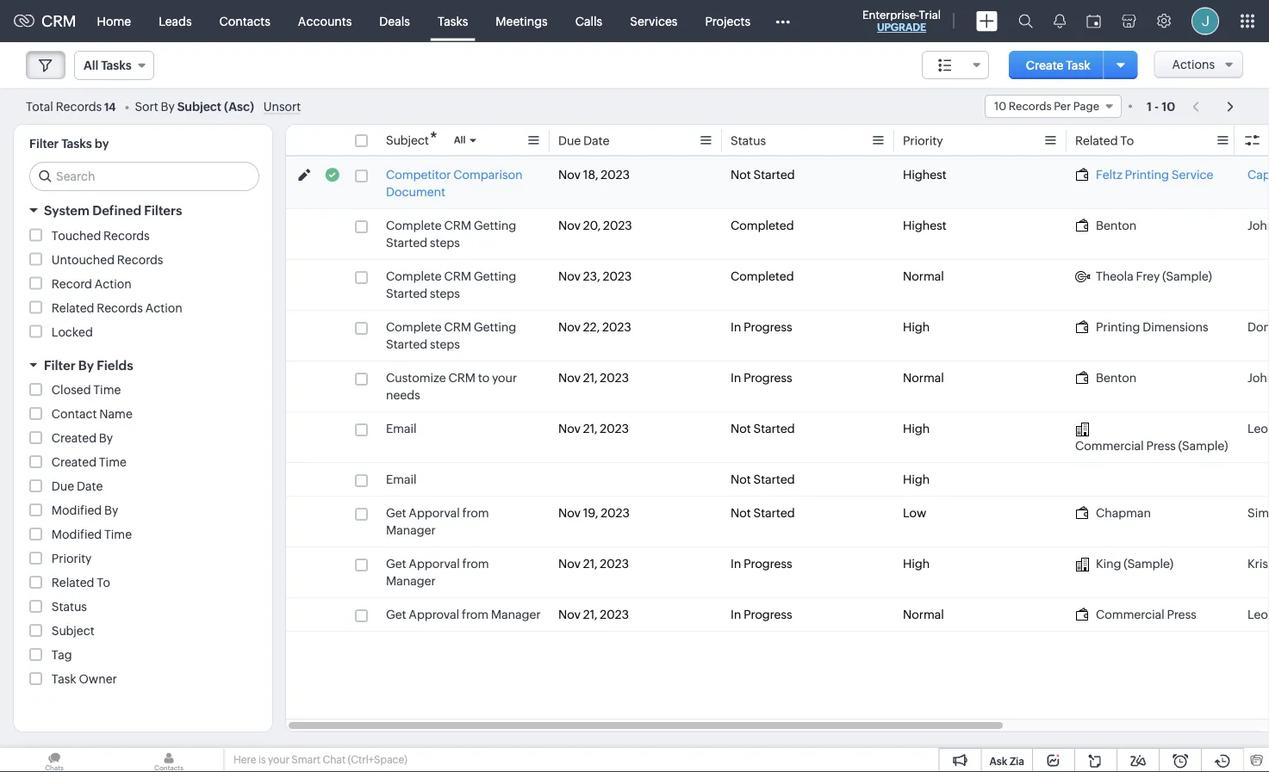Task type: describe. For each thing, give the bounding box(es) containing it.
1 horizontal spatial 10
[[1162, 100, 1175, 113]]

manager for low
[[386, 524, 436, 538]]

2 email link from the top
[[386, 471, 417, 489]]

home link
[[83, 0, 145, 42]]

accounts link
[[284, 0, 366, 42]]

time for closed time
[[93, 383, 121, 397]]

normal for commercial press
[[903, 608, 944, 622]]

actions
[[1172, 58, 1215, 72]]

deals link
[[366, 0, 424, 42]]

printing dimensions link
[[1075, 319, 1209, 336]]

closed
[[52, 383, 91, 397]]

nov for nov 20, 2023 complete crm getting started steps link
[[558, 219, 581, 233]]

0 vertical spatial printing
[[1125, 168, 1169, 182]]

modified for modified by
[[52, 504, 102, 518]]

all for all
[[454, 135, 466, 146]]

Other Modules field
[[764, 7, 801, 35]]

email for 1st email link
[[386, 422, 417, 436]]

king
[[1096, 557, 1121, 571]]

competitor comparison document
[[386, 168, 523, 199]]

task inside create task button
[[1066, 58, 1091, 72]]

filter by fields button
[[14, 350, 272, 381]]

related records action
[[52, 301, 182, 315]]

contact name
[[52, 408, 132, 421]]

get apporval from manager for nov 21, 2023
[[386, 557, 489, 589]]

contacts link
[[206, 0, 284, 42]]

0 horizontal spatial related to
[[52, 576, 110, 590]]

document
[[386, 185, 445, 199]]

not for nov 21, 2023
[[731, 422, 751, 436]]

1 vertical spatial date
[[77, 480, 103, 494]]

2023 for printing dimensions "link"
[[602, 321, 631, 334]]

get apporval from manager link for nov 19, 2023
[[386, 505, 541, 539]]

modified by
[[52, 504, 118, 518]]

subject for subject
[[52, 625, 94, 638]]

projects
[[705, 14, 751, 28]]

get approval from manager link
[[386, 607, 541, 624]]

king (sample)
[[1096, 557, 1174, 571]]

filter for filter tasks by
[[29, 137, 59, 151]]

services
[[630, 14, 678, 28]]

complete crm getting started steps for nov 22, 2023
[[386, 321, 516, 352]]

19,
[[583, 507, 598, 520]]

search image
[[1018, 14, 1033, 28]]

profile image
[[1192, 7, 1219, 35]]

nov 20, 2023
[[558, 219, 632, 233]]

ask zia
[[990, 756, 1024, 768]]

defined
[[92, 203, 141, 218]]

1 horizontal spatial related to
[[1075, 134, 1134, 148]]

crm for nov 23, 2023
[[444, 270, 471, 283]]

crm for nov 20, 2023
[[444, 219, 471, 233]]

enterprise-
[[863, 8, 919, 21]]

1 horizontal spatial priority
[[903, 134, 943, 148]]

0 horizontal spatial due
[[52, 480, 74, 494]]

0 horizontal spatial priority
[[52, 552, 92, 566]]

0 vertical spatial tasks
[[438, 14, 468, 28]]

complete for nov 22, 2023
[[386, 321, 442, 334]]

not for nov 18, 2023
[[731, 168, 751, 182]]

name
[[99, 408, 132, 421]]

nov 21, 2023 for get approval from manager
[[558, 608, 629, 622]]

1 vertical spatial your
[[268, 755, 289, 766]]

sim link
[[1248, 505, 1269, 522]]

nov for get approval from manager link
[[558, 608, 581, 622]]

sort
[[135, 100, 158, 113]]

modified for modified time
[[52, 528, 102, 542]]

21, for get approval from manager
[[583, 608, 598, 622]]

in progress for get approval from manager
[[731, 608, 792, 622]]

signals element
[[1043, 0, 1076, 42]]

not started for nov 21, 2023
[[731, 422, 795, 436]]

complete crm getting started steps link for nov 20, 2023
[[386, 217, 541, 252]]

closed time
[[52, 383, 121, 397]]

cap link
[[1248, 166, 1269, 184]]

your inside customize crm to your needs
[[492, 371, 517, 385]]

2023 for the commercial press (sample) link
[[600, 422, 629, 436]]

3 high from the top
[[903, 473, 930, 487]]

18,
[[583, 168, 598, 182]]

created for created by
[[52, 432, 97, 445]]

high for commercial press (sample)
[[903, 422, 930, 436]]

theola
[[1096, 270, 1134, 283]]

1 horizontal spatial due date
[[558, 134, 610, 148]]

1 vertical spatial related
[[52, 301, 94, 315]]

0 horizontal spatial status
[[52, 601, 87, 614]]

contact
[[52, 408, 97, 421]]

touched records
[[52, 229, 150, 243]]

task owner
[[52, 673, 117, 687]]

filters
[[144, 203, 182, 218]]

press for commercial press
[[1167, 608, 1197, 622]]

record action
[[52, 277, 132, 291]]

crm for nov 21, 2023
[[448, 371, 476, 385]]

press for commercial press (sample)
[[1146, 439, 1176, 453]]

page
[[1073, 100, 1099, 113]]

progress for get approval from manager
[[744, 608, 792, 622]]

per
[[1054, 100, 1071, 113]]

by for modified
[[104, 504, 118, 518]]

create task button
[[1009, 51, 1108, 79]]

by
[[95, 137, 109, 151]]

tag
[[52, 649, 72, 663]]

steps for nov 20, 2023
[[430, 236, 460, 250]]

comparison
[[453, 168, 523, 182]]

dimensions
[[1143, 321, 1209, 334]]

projects link
[[691, 0, 764, 42]]

sim
[[1248, 507, 1269, 520]]

chat
[[323, 755, 346, 766]]

record
[[52, 277, 92, 291]]

filter for filter by fields
[[44, 358, 75, 373]]

here
[[234, 755, 256, 766]]

create
[[1026, 58, 1064, 72]]

2023 for "theola frey (sample)" link
[[603, 270, 632, 283]]

from for high
[[462, 557, 489, 571]]

high for printing dimensions
[[903, 321, 930, 334]]

accounts
[[298, 14, 352, 28]]

by for filter
[[78, 358, 94, 373]]

get for high
[[386, 557, 406, 571]]

king (sample) link
[[1075, 556, 1174, 573]]

total
[[26, 100, 53, 113]]

0 vertical spatial status
[[731, 134, 766, 148]]

john for normal
[[1248, 371, 1269, 385]]

benton for normal
[[1096, 371, 1137, 385]]

crm link
[[14, 12, 76, 30]]

needs
[[386, 389, 420, 402]]

22,
[[583, 321, 600, 334]]

customize crm to your needs
[[386, 371, 517, 402]]

get approval from manager
[[386, 608, 541, 622]]

row group containing competitor comparison document
[[286, 159, 1269, 632]]

created by
[[52, 432, 113, 445]]

complete for nov 23, 2023
[[386, 270, 442, 283]]

10 Records Per Page field
[[985, 95, 1122, 118]]

apporval for nov 21, 2023
[[409, 557, 460, 571]]

get apporval from manager for nov 19, 2023
[[386, 507, 489, 538]]

benton link for normal
[[1075, 370, 1137, 387]]

competitor comparison document link
[[386, 166, 541, 201]]

6 nov from the top
[[558, 422, 581, 436]]

2023 for king (sample) link
[[600, 557, 629, 571]]

1 vertical spatial to
[[97, 576, 110, 590]]

not for nov 19, 2023
[[731, 507, 751, 520]]

7 nov from the top
[[558, 507, 581, 520]]

calendar image
[[1087, 14, 1101, 28]]

filter tasks by
[[29, 137, 109, 151]]

feltz printing service link
[[1075, 166, 1214, 184]]

leads
[[159, 14, 192, 28]]

cap
[[1248, 168, 1269, 182]]

here is your smart chat (ctrl+space)
[[234, 755, 407, 766]]

getting for nov 22, 2023
[[474, 321, 516, 334]]

nov 19, 2023
[[558, 507, 630, 520]]

tasks for all tasks
[[101, 59, 132, 72]]

records for total
[[56, 100, 102, 113]]

created time
[[52, 456, 127, 470]]

filter by fields
[[44, 358, 133, 373]]

0 vertical spatial date
[[583, 134, 610, 148]]

email for first email link from the bottom
[[386, 473, 417, 487]]

in for get apporval from manager
[[731, 557, 741, 571]]

leot link for commercial press
[[1248, 607, 1269, 624]]

upgrade
[[877, 22, 926, 33]]

create menu image
[[976, 11, 998, 31]]

meetings
[[496, 14, 548, 28]]

sort by subject (asc)
[[135, 100, 254, 113]]

all tasks
[[84, 59, 132, 72]]

from for low
[[462, 507, 489, 520]]

apporval for nov 19, 2023
[[409, 507, 460, 520]]

leads link
[[145, 0, 206, 42]]

tasks for filter tasks by
[[61, 137, 92, 151]]



Task type: locate. For each thing, give the bounding box(es) containing it.
3 complete from the top
[[386, 321, 442, 334]]

1 vertical spatial email link
[[386, 471, 417, 489]]

1 not started from the top
[[731, 168, 795, 182]]

0 vertical spatial complete crm getting started steps link
[[386, 217, 541, 252]]

0 vertical spatial related to
[[1075, 134, 1134, 148]]

normal for benton
[[903, 371, 944, 385]]

progress for complete crm getting started steps
[[744, 321, 792, 334]]

1 vertical spatial due
[[52, 480, 74, 494]]

1 get apporval from manager link from the top
[[386, 505, 541, 539]]

to
[[1120, 134, 1134, 148], [97, 576, 110, 590]]

records down record action
[[97, 301, 143, 315]]

commercial up chapman link
[[1075, 439, 1144, 453]]

1 complete crm getting started steps link from the top
[[386, 217, 541, 252]]

1 vertical spatial get
[[386, 557, 406, 571]]

1 horizontal spatial due
[[558, 134, 581, 148]]

0 horizontal spatial due date
[[52, 480, 103, 494]]

system
[[44, 203, 90, 218]]

0 vertical spatial email
[[386, 422, 417, 436]]

0 vertical spatial leot link
[[1248, 420, 1269, 438]]

commercial down king (sample)
[[1096, 608, 1165, 622]]

1 vertical spatial getting
[[474, 270, 516, 283]]

0 vertical spatial subject
[[177, 100, 221, 113]]

in progress for complete crm getting started steps
[[731, 321, 792, 334]]

benton for highest
[[1096, 219, 1137, 233]]

unsort
[[263, 100, 301, 113]]

customize
[[386, 371, 446, 385]]

nov for "customize crm to your needs" link
[[558, 371, 581, 385]]

(sample) inside "theola frey (sample)" link
[[1162, 270, 1212, 283]]

to up feltz printing service link
[[1120, 134, 1134, 148]]

all inside "field"
[[84, 59, 98, 72]]

email link
[[386, 420, 417, 438], [386, 471, 417, 489]]

created for created time
[[52, 456, 97, 470]]

records left 14
[[56, 100, 102, 113]]

2 leot from the top
[[1248, 608, 1269, 622]]

3 from from the top
[[462, 608, 489, 622]]

your right to
[[492, 371, 517, 385]]

john down cap link
[[1248, 219, 1269, 233]]

10 inside field
[[994, 100, 1007, 113]]

3 21, from the top
[[583, 557, 598, 571]]

from for normal
[[462, 608, 489, 622]]

10 records per page
[[994, 100, 1099, 113]]

tasks left by
[[61, 137, 92, 151]]

2 leot link from the top
[[1248, 607, 1269, 624]]

-
[[1155, 100, 1159, 113]]

2 nov from the top
[[558, 219, 581, 233]]

20,
[[583, 219, 601, 233]]

contacts image
[[115, 749, 223, 773]]

1 john from the top
[[1248, 219, 1269, 233]]

calls link
[[562, 0, 616, 42]]

2 getting from the top
[[474, 270, 516, 283]]

1 vertical spatial task
[[52, 673, 76, 687]]

(sample) for commercial press (sample)
[[1178, 439, 1228, 453]]

1 horizontal spatial subject
[[177, 100, 221, 113]]

task down tag
[[52, 673, 76, 687]]

task right create
[[1066, 58, 1091, 72]]

1 in progress from the top
[[731, 321, 792, 334]]

3 in from the top
[[731, 557, 741, 571]]

0 vertical spatial completed
[[731, 219, 794, 233]]

by down 'name'
[[99, 432, 113, 445]]

0 vertical spatial john
[[1248, 219, 1269, 233]]

3 get from the top
[[386, 608, 406, 622]]

chapman
[[1096, 507, 1151, 520]]

action up related records action
[[94, 277, 132, 291]]

1 email from the top
[[386, 422, 417, 436]]

0 horizontal spatial tasks
[[61, 137, 92, 151]]

records down the touched records
[[117, 253, 163, 267]]

3 steps from the top
[[430, 338, 460, 352]]

0 vertical spatial filter
[[29, 137, 59, 151]]

3 in progress from the top
[[731, 557, 792, 571]]

1 progress from the top
[[744, 321, 792, 334]]

zia
[[1010, 756, 1024, 768]]

leot for commercial press
[[1248, 608, 1269, 622]]

2 21, from the top
[[583, 422, 598, 436]]

(sample)
[[1162, 270, 1212, 283], [1178, 439, 1228, 453], [1124, 557, 1174, 571]]

0 horizontal spatial to
[[97, 576, 110, 590]]

2 created from the top
[[52, 456, 97, 470]]

1 21, from the top
[[583, 371, 598, 385]]

due up nov 18, 2023
[[558, 134, 581, 148]]

modified time
[[52, 528, 132, 542]]

1 vertical spatial john
[[1248, 371, 1269, 385]]

2 get from the top
[[386, 557, 406, 571]]

manager for high
[[386, 575, 436, 589]]

1 vertical spatial email
[[386, 473, 417, 487]]

nov for complete crm getting started steps link corresponding to nov 23, 2023
[[558, 270, 581, 283]]

untouched
[[52, 253, 115, 267]]

2 complete from the top
[[386, 270, 442, 283]]

1 vertical spatial all
[[454, 135, 466, 146]]

2 vertical spatial complete crm getting started steps
[[386, 321, 516, 352]]

not started for nov 19, 2023
[[731, 507, 795, 520]]

commercial for commercial press (sample)
[[1075, 439, 1144, 453]]

chats image
[[0, 749, 109, 773]]

related up locked
[[52, 301, 94, 315]]

records left 'per'
[[1009, 100, 1052, 113]]

2 benton link from the top
[[1075, 370, 1137, 387]]

in progress for get apporval from manager
[[731, 557, 792, 571]]

john down don
[[1248, 371, 1269, 385]]

in progress for customize crm to your needs
[[731, 371, 792, 385]]

apporval
[[409, 507, 460, 520], [409, 557, 460, 571]]

progress for get apporval from manager
[[744, 557, 792, 571]]

21,
[[583, 371, 598, 385], [583, 422, 598, 436], [583, 557, 598, 571], [583, 608, 598, 622]]

modified down modified by at the left bottom of page
[[52, 528, 102, 542]]

1 vertical spatial from
[[462, 557, 489, 571]]

highest
[[903, 168, 947, 182], [903, 219, 947, 233]]

1 vertical spatial benton link
[[1075, 370, 1137, 387]]

0 vertical spatial complete
[[386, 219, 442, 233]]

tasks inside "field"
[[101, 59, 132, 72]]

0 vertical spatial john link
[[1248, 217, 1269, 234]]

steps
[[430, 236, 460, 250], [430, 287, 460, 301], [430, 338, 460, 352]]

by right sort
[[161, 100, 175, 113]]

not
[[731, 168, 751, 182], [731, 422, 751, 436], [731, 473, 751, 487], [731, 507, 751, 520]]

benton link
[[1075, 217, 1137, 234], [1075, 370, 1137, 387]]

(asc)
[[224, 100, 254, 113]]

0 vertical spatial manager
[[386, 524, 436, 538]]

4 in progress from the top
[[731, 608, 792, 622]]

con
[[1248, 134, 1269, 148]]

john link for highest
[[1248, 217, 1269, 234]]

complete crm getting started steps link for nov 22, 2023
[[386, 319, 541, 353]]

john link for normal
[[1248, 370, 1269, 387]]

3 complete crm getting started steps link from the top
[[386, 319, 541, 353]]

0 vertical spatial all
[[84, 59, 98, 72]]

2 horizontal spatial tasks
[[438, 14, 468, 28]]

get apporval from manager link for nov 21, 2023
[[386, 556, 541, 590]]

2 complete crm getting started steps from the top
[[386, 270, 516, 301]]

time for modified time
[[104, 528, 132, 542]]

2 horizontal spatial subject
[[386, 134, 429, 147]]

commercial press (sample)
[[1075, 439, 1228, 453]]

related
[[1075, 134, 1118, 148], [52, 301, 94, 315], [52, 576, 94, 590]]

1 vertical spatial modified
[[52, 528, 102, 542]]

2 complete crm getting started steps link from the top
[[386, 268, 541, 302]]

related to down modified time
[[52, 576, 110, 590]]

records for 10
[[1009, 100, 1052, 113]]

crm inside customize crm to your needs
[[448, 371, 476, 385]]

get for low
[[386, 507, 406, 520]]

tasks link
[[424, 0, 482, 42]]

complete crm getting started steps link for nov 23, 2023
[[386, 268, 541, 302]]

0 vertical spatial get apporval from manager link
[[386, 505, 541, 539]]

tasks right deals link
[[438, 14, 468, 28]]

1 vertical spatial tasks
[[101, 59, 132, 72]]

press
[[1146, 439, 1176, 453], [1167, 608, 1197, 622]]

(sample) inside king (sample) link
[[1124, 557, 1174, 571]]

leot link
[[1248, 420, 1269, 438], [1248, 607, 1269, 624]]

nov 21, 2023 for customize crm to your needs
[[558, 371, 629, 385]]

2 get apporval from manager from the top
[[386, 557, 489, 589]]

1 vertical spatial normal
[[903, 371, 944, 385]]

0 vertical spatial related
[[1075, 134, 1118, 148]]

getting for nov 20, 2023
[[474, 219, 516, 233]]

high
[[903, 321, 930, 334], [903, 422, 930, 436], [903, 473, 930, 487], [903, 557, 930, 571]]

2 get apporval from manager link from the top
[[386, 556, 541, 590]]

2023 for feltz printing service link
[[601, 168, 630, 182]]

smart
[[292, 755, 321, 766]]

all for all tasks
[[84, 59, 98, 72]]

time for created time
[[99, 456, 127, 470]]

2 nov 21, 2023 from the top
[[558, 422, 629, 436]]

subject inside subject *
[[386, 134, 429, 147]]

2 completed from the top
[[731, 270, 794, 283]]

commercial press
[[1096, 608, 1197, 622]]

1 vertical spatial status
[[52, 601, 87, 614]]

1 - 10
[[1147, 100, 1175, 113]]

1 vertical spatial related to
[[52, 576, 110, 590]]

time down created by
[[99, 456, 127, 470]]

related down modified time
[[52, 576, 94, 590]]

2 vertical spatial subject
[[52, 625, 94, 638]]

time up 'name'
[[93, 383, 121, 397]]

0 horizontal spatial your
[[268, 755, 289, 766]]

1 vertical spatial filter
[[44, 358, 75, 373]]

5 nov from the top
[[558, 371, 581, 385]]

in for customize crm to your needs
[[731, 371, 741, 385]]

date up nov 18, 2023
[[583, 134, 610, 148]]

kris
[[1248, 557, 1268, 571]]

crm
[[41, 12, 76, 30], [444, 219, 471, 233], [444, 270, 471, 283], [444, 321, 471, 334], [448, 371, 476, 385]]

0 vertical spatial email link
[[386, 420, 417, 438]]

time down modified by at the left bottom of page
[[104, 528, 132, 542]]

1 horizontal spatial to
[[1120, 134, 1134, 148]]

1 vertical spatial completed
[[731, 270, 794, 283]]

2 apporval from the top
[[409, 557, 460, 571]]

2 steps from the top
[[430, 287, 460, 301]]

press up 'chapman'
[[1146, 439, 1176, 453]]

commercial for commercial press
[[1096, 608, 1165, 622]]

0 horizontal spatial 10
[[994, 100, 1007, 113]]

2 highest from the top
[[903, 219, 947, 233]]

competitor
[[386, 168, 451, 182]]

1 apporval from the top
[[409, 507, 460, 520]]

9 nov from the top
[[558, 608, 581, 622]]

john
[[1248, 219, 1269, 233], [1248, 371, 1269, 385]]

approval
[[409, 608, 459, 622]]

2 vertical spatial (sample)
[[1124, 557, 1174, 571]]

from inside get approval from manager link
[[462, 608, 489, 622]]

by for sort
[[161, 100, 175, 113]]

0 vertical spatial commercial
[[1075, 439, 1144, 453]]

commercial press link
[[1075, 607, 1197, 624]]

priority down the size icon
[[903, 134, 943, 148]]

1 get from the top
[[386, 507, 406, 520]]

create menu element
[[966, 0, 1008, 42]]

2 in progress from the top
[[731, 371, 792, 385]]

1 nov from the top
[[558, 168, 581, 182]]

subject left *
[[386, 134, 429, 147]]

2 benton from the top
[[1096, 371, 1137, 385]]

press down king (sample)
[[1167, 608, 1197, 622]]

completed for nov 23, 2023
[[731, 270, 794, 283]]

get
[[386, 507, 406, 520], [386, 557, 406, 571], [386, 608, 406, 622]]

filter inside filter by fields dropdown button
[[44, 358, 75, 373]]

in for get approval from manager
[[731, 608, 741, 622]]

related to up feltz
[[1075, 134, 1134, 148]]

in for complete crm getting started steps
[[731, 321, 741, 334]]

ask
[[990, 756, 1008, 768]]

complete
[[386, 219, 442, 233], [386, 270, 442, 283], [386, 321, 442, 334]]

progress for customize crm to your needs
[[744, 371, 792, 385]]

1 vertical spatial get apporval from manager link
[[386, 556, 541, 590]]

total records 14
[[26, 100, 116, 113]]

1 vertical spatial subject
[[386, 134, 429, 147]]

subject left (asc)
[[177, 100, 221, 113]]

2023
[[601, 168, 630, 182], [603, 219, 632, 233], [603, 270, 632, 283], [602, 321, 631, 334], [600, 371, 629, 385], [600, 422, 629, 436], [601, 507, 630, 520], [600, 557, 629, 571], [600, 608, 629, 622]]

3 not started from the top
[[731, 473, 795, 487]]

chapman link
[[1075, 505, 1151, 522]]

1 vertical spatial action
[[145, 301, 182, 315]]

1 highest from the top
[[903, 168, 947, 182]]

tasks up 14
[[101, 59, 132, 72]]

records
[[56, 100, 102, 113], [1009, 100, 1052, 113], [103, 229, 150, 243], [117, 253, 163, 267], [97, 301, 143, 315]]

benton link for highest
[[1075, 217, 1137, 234]]

signals image
[[1054, 14, 1066, 28]]

complete for nov 20, 2023
[[386, 219, 442, 233]]

by inside filter by fields dropdown button
[[78, 358, 94, 373]]

commercial press (sample) link
[[1075, 420, 1230, 455]]

by up closed time
[[78, 358, 94, 373]]

nov for competitor comparison document link at the top left of page
[[558, 168, 581, 182]]

1 vertical spatial manager
[[386, 575, 436, 589]]

manager
[[386, 524, 436, 538], [386, 575, 436, 589], [491, 608, 541, 622]]

date
[[583, 134, 610, 148], [77, 480, 103, 494]]

0 vertical spatial action
[[94, 277, 132, 291]]

records for touched
[[103, 229, 150, 243]]

search element
[[1008, 0, 1043, 42]]

1 vertical spatial complete
[[386, 270, 442, 283]]

by up modified time
[[104, 504, 118, 518]]

1 from from the top
[[462, 507, 489, 520]]

1 vertical spatial steps
[[430, 287, 460, 301]]

0 vertical spatial time
[[93, 383, 121, 397]]

0 vertical spatial priority
[[903, 134, 943, 148]]

normal
[[903, 270, 944, 283], [903, 371, 944, 385], [903, 608, 944, 622]]

1 vertical spatial printing
[[1096, 321, 1140, 334]]

customize crm to your needs link
[[386, 370, 541, 404]]

0 vertical spatial getting
[[474, 219, 516, 233]]

4 nov 21, 2023 from the top
[[558, 608, 629, 622]]

to down modified time
[[97, 576, 110, 590]]

2 vertical spatial complete crm getting started steps link
[[386, 319, 541, 353]]

1 horizontal spatial status
[[731, 134, 766, 148]]

1 benton from the top
[[1096, 219, 1137, 233]]

feltz printing service
[[1096, 168, 1214, 182]]

3 getting from the top
[[474, 321, 516, 334]]

3 not from the top
[[731, 473, 751, 487]]

1 not from the top
[[731, 168, 751, 182]]

2 vertical spatial steps
[[430, 338, 460, 352]]

0 vertical spatial from
[[462, 507, 489, 520]]

1 steps from the top
[[430, 236, 460, 250]]

0 vertical spatial press
[[1146, 439, 1176, 453]]

1 vertical spatial complete crm getting started steps link
[[386, 268, 541, 302]]

4 21, from the top
[[583, 608, 598, 622]]

0 vertical spatial apporval
[[409, 507, 460, 520]]

printing dimensions
[[1096, 321, 1209, 334]]

2 high from the top
[[903, 422, 930, 436]]

create task
[[1026, 58, 1091, 72]]

2 vertical spatial related
[[52, 576, 94, 590]]

created down created by
[[52, 456, 97, 470]]

0 horizontal spatial task
[[52, 673, 76, 687]]

10
[[1162, 100, 1175, 113], [994, 100, 1007, 113]]

benton link down printing dimensions "link"
[[1075, 370, 1137, 387]]

leot link up sim link in the bottom right of the page
[[1248, 420, 1269, 438]]

1 vertical spatial complete crm getting started steps
[[386, 270, 516, 301]]

in
[[731, 321, 741, 334], [731, 371, 741, 385], [731, 557, 741, 571], [731, 608, 741, 622]]

2 progress from the top
[[744, 371, 792, 385]]

1 getting from the top
[[474, 219, 516, 233]]

0 vertical spatial get
[[386, 507, 406, 520]]

1 complete crm getting started steps from the top
[[386, 219, 516, 250]]

1 horizontal spatial all
[[454, 135, 466, 146]]

email
[[386, 422, 417, 436], [386, 473, 417, 487]]

1 modified from the top
[[52, 504, 102, 518]]

1 vertical spatial leot
[[1248, 608, 1269, 622]]

meetings link
[[482, 0, 562, 42]]

3 normal from the top
[[903, 608, 944, 622]]

3 nov 21, 2023 from the top
[[558, 557, 629, 571]]

4 not from the top
[[731, 507, 751, 520]]

system defined filters button
[[14, 196, 272, 226]]

kris link
[[1248, 556, 1269, 573]]

3 complete crm getting started steps from the top
[[386, 321, 516, 352]]

2 from from the top
[[462, 557, 489, 571]]

benton link down feltz
[[1075, 217, 1137, 234]]

1 get apporval from manager from the top
[[386, 507, 489, 538]]

4 in from the top
[[731, 608, 741, 622]]

theola frey (sample) link
[[1075, 268, 1212, 285]]

leot link down kris
[[1248, 607, 1269, 624]]

row group
[[286, 159, 1269, 632]]

1 leot link from the top
[[1248, 420, 1269, 438]]

calls
[[575, 14, 602, 28]]

tasks
[[438, 14, 468, 28], [101, 59, 132, 72], [61, 137, 92, 151]]

2 not started from the top
[[731, 422, 795, 436]]

leot up sim link in the bottom right of the page
[[1248, 422, 1269, 436]]

crm for nov 22, 2023
[[444, 321, 471, 334]]

1 nov 21, 2023 from the top
[[558, 371, 629, 385]]

1 vertical spatial get apporval from manager
[[386, 557, 489, 589]]

size image
[[938, 58, 952, 73]]

complete crm getting started steps link
[[386, 217, 541, 252], [386, 268, 541, 302], [386, 319, 541, 353]]

action up filter by fields dropdown button
[[145, 301, 182, 315]]

benton up theola
[[1096, 219, 1137, 233]]

3 progress from the top
[[744, 557, 792, 571]]

john link down don
[[1248, 370, 1269, 387]]

0 vertical spatial to
[[1120, 134, 1134, 148]]

don link
[[1248, 319, 1269, 336]]

4 not started from the top
[[731, 507, 795, 520]]

0 vertical spatial steps
[[430, 236, 460, 250]]

untouched records
[[52, 253, 163, 267]]

(sample) for theola frey (sample)
[[1162, 270, 1212, 283]]

14
[[104, 100, 116, 113]]

1 completed from the top
[[731, 219, 794, 233]]

your right is
[[268, 755, 289, 766]]

printing right feltz
[[1125, 168, 1169, 182]]

press inside commercial press link
[[1167, 608, 1197, 622]]

Search text field
[[30, 163, 258, 190]]

21, for email
[[583, 422, 598, 436]]

nov 21, 2023 for email
[[558, 422, 629, 436]]

due up modified by at the left bottom of page
[[52, 480, 74, 494]]

1 horizontal spatial task
[[1066, 58, 1091, 72]]

related down the page
[[1075, 134, 1118, 148]]

nov 21, 2023
[[558, 371, 629, 385], [558, 422, 629, 436], [558, 557, 629, 571], [558, 608, 629, 622]]

1 vertical spatial priority
[[52, 552, 92, 566]]

get for normal
[[386, 608, 406, 622]]

date down created time
[[77, 480, 103, 494]]

1 complete from the top
[[386, 219, 442, 233]]

0 horizontal spatial all
[[84, 59, 98, 72]]

0 vertical spatial due
[[558, 134, 581, 148]]

0 vertical spatial modified
[[52, 504, 102, 518]]

10 right - at the top
[[1162, 100, 1175, 113]]

2 not from the top
[[731, 422, 751, 436]]

None field
[[922, 51, 989, 79]]

subject up tag
[[52, 625, 94, 638]]

2 vertical spatial get
[[386, 608, 406, 622]]

high for king (sample)
[[903, 557, 930, 571]]

complete crm getting started steps for nov 20, 2023
[[386, 219, 516, 250]]

trial
[[919, 8, 941, 21]]

1 normal from the top
[[903, 270, 944, 283]]

get apporval from manager
[[386, 507, 489, 538], [386, 557, 489, 589]]

services link
[[616, 0, 691, 42]]

john for highest
[[1248, 219, 1269, 233]]

manager for normal
[[491, 608, 541, 622]]

complete crm getting started steps for nov 23, 2023
[[386, 270, 516, 301]]

1 vertical spatial highest
[[903, 219, 947, 233]]

8 nov from the top
[[558, 557, 581, 571]]

printing inside "link"
[[1096, 321, 1140, 334]]

not started for nov 18, 2023
[[731, 168, 795, 182]]

1 vertical spatial press
[[1167, 608, 1197, 622]]

1 vertical spatial (sample)
[[1178, 439, 1228, 453]]

2 normal from the top
[[903, 371, 944, 385]]

john link
[[1248, 217, 1269, 234], [1248, 370, 1269, 387]]

1
[[1147, 100, 1152, 113]]

0 vertical spatial task
[[1066, 58, 1091, 72]]

1 email link from the top
[[386, 420, 417, 438]]

4 high from the top
[[903, 557, 930, 571]]

1 vertical spatial john link
[[1248, 370, 1269, 387]]

john link down cap link
[[1248, 217, 1269, 234]]

All Tasks field
[[74, 51, 154, 80]]

all up total records 14
[[84, 59, 98, 72]]

2 john from the top
[[1248, 371, 1269, 385]]

1 john link from the top
[[1248, 217, 1269, 234]]

2 modified from the top
[[52, 528, 102, 542]]

2 vertical spatial manager
[[491, 608, 541, 622]]

leot
[[1248, 422, 1269, 436], [1248, 608, 1269, 622]]

1 vertical spatial benton
[[1096, 371, 1137, 385]]

1 horizontal spatial tasks
[[101, 59, 132, 72]]

filter down total
[[29, 137, 59, 151]]

leot link for commercial press (sample)
[[1248, 420, 1269, 438]]

1 created from the top
[[52, 432, 97, 445]]

0 vertical spatial complete crm getting started steps
[[386, 219, 516, 250]]

modified
[[52, 504, 102, 518], [52, 528, 102, 542]]

due date up 18,
[[558, 134, 610, 148]]

leot down kris
[[1248, 608, 1269, 622]]

feltz
[[1096, 168, 1123, 182]]

leot for commercial press (sample)
[[1248, 422, 1269, 436]]

all right *
[[454, 135, 466, 146]]

0 horizontal spatial subject
[[52, 625, 94, 638]]

4 progress from the top
[[744, 608, 792, 622]]

2 email from the top
[[386, 473, 417, 487]]

10 left 'per'
[[994, 100, 1007, 113]]

21, for get apporval from manager
[[583, 557, 598, 571]]

benton down printing dimensions "link"
[[1096, 371, 1137, 385]]

2 in from the top
[[731, 371, 741, 385]]

normal for theola frey (sample)
[[903, 270, 944, 283]]

steps for nov 22, 2023
[[430, 338, 460, 352]]

due date up modified by at the left bottom of page
[[52, 480, 103, 494]]

filter up the closed
[[44, 358, 75, 373]]

getting for nov 23, 2023
[[474, 270, 516, 283]]

1 in from the top
[[731, 321, 741, 334]]

2 john link from the top
[[1248, 370, 1269, 387]]

benton
[[1096, 219, 1137, 233], [1096, 371, 1137, 385]]

created down contact
[[52, 432, 97, 445]]

0 vertical spatial get apporval from manager
[[386, 507, 489, 538]]

profile element
[[1181, 0, 1230, 42]]

steps for nov 23, 2023
[[430, 287, 460, 301]]

3 nov from the top
[[558, 270, 581, 283]]

(sample) inside the commercial press (sample) link
[[1178, 439, 1228, 453]]

modified up modified time
[[52, 504, 102, 518]]

from
[[462, 507, 489, 520], [462, 557, 489, 571], [462, 608, 489, 622]]

printing down theola
[[1096, 321, 1140, 334]]

0 vertical spatial benton
[[1096, 219, 1137, 233]]

kris 
[[1248, 557, 1269, 571]]

by for created
[[99, 432, 113, 445]]

records down defined
[[103, 229, 150, 243]]

1 benton link from the top
[[1075, 217, 1137, 234]]

records inside field
[[1009, 100, 1052, 113]]

nov 21, 2023 for get apporval from manager
[[558, 557, 629, 571]]

all
[[84, 59, 98, 72], [454, 135, 466, 146]]

1 high from the top
[[903, 321, 930, 334]]

1 leot from the top
[[1248, 422, 1269, 436]]

4 nov from the top
[[558, 321, 581, 334]]

press inside the commercial press (sample) link
[[1146, 439, 1176, 453]]

records for related
[[97, 301, 143, 315]]

completed for nov 20, 2023
[[731, 219, 794, 233]]

priority down modified time
[[52, 552, 92, 566]]

highest for not started
[[903, 168, 947, 182]]



Task type: vqa. For each thing, say whether or not it's contained in the screenshot.


